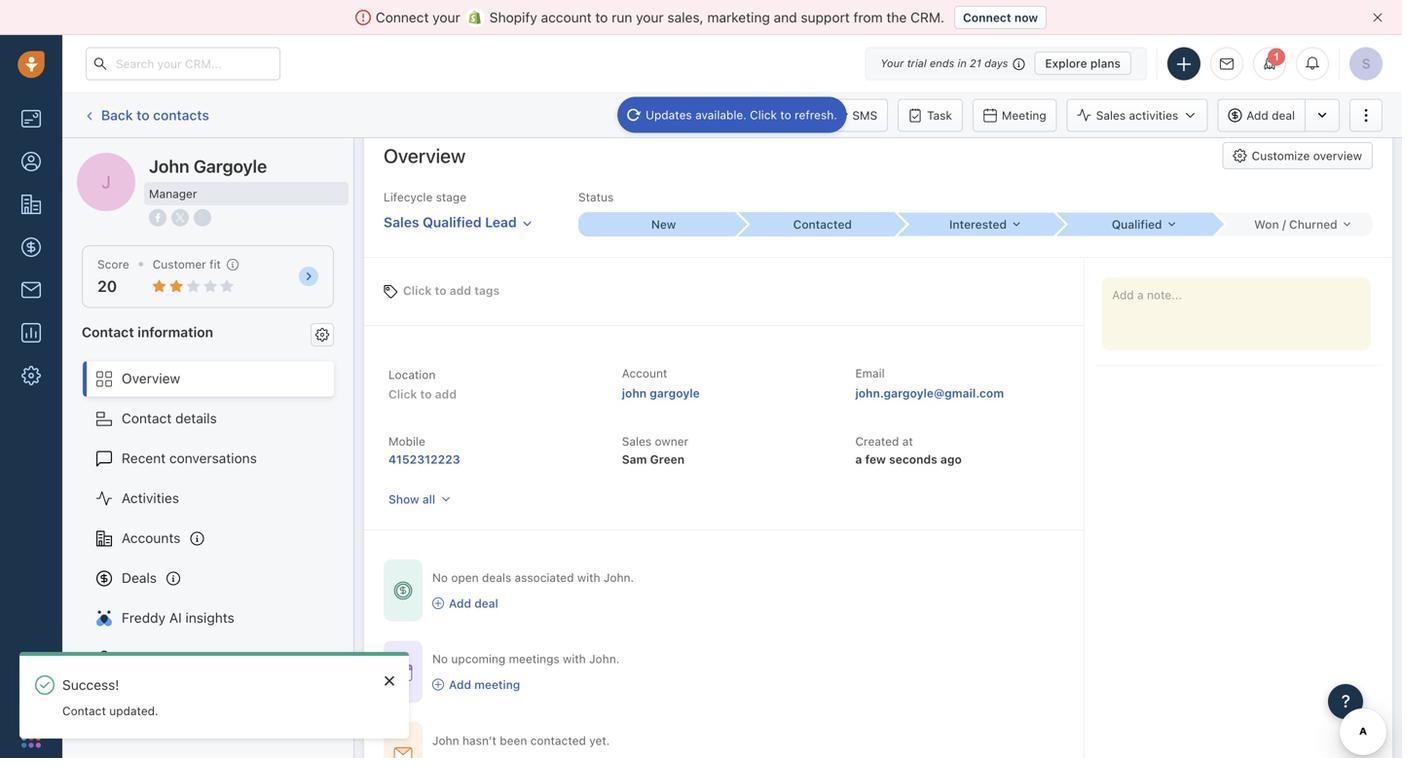 Task type: vqa. For each thing, say whether or not it's contained in the screenshot.
2nd "Click to select" button
no



Task type: locate. For each thing, give the bounding box(es) containing it.
email for email john.gargoyle@gmail.com
[[855, 367, 885, 380]]

1 horizontal spatial deal
[[1272, 109, 1295, 122]]

0 vertical spatial deal
[[1272, 109, 1295, 122]]

container_wx8msf4aqz5i3rn1 image inside add deal link
[[432, 598, 444, 610]]

1 horizontal spatial connect
[[963, 11, 1011, 24]]

ends
[[930, 57, 955, 70]]

to inside location click to add
[[420, 388, 432, 401]]

2 vertical spatial click
[[389, 388, 417, 401]]

1 vertical spatial j
[[101, 172, 111, 192]]

1 horizontal spatial qualified
[[1112, 218, 1162, 231]]

0 horizontal spatial sales
[[384, 214, 419, 230]]

2 horizontal spatial sales
[[1096, 109, 1126, 122]]

from
[[854, 9, 883, 25]]

0 horizontal spatial add deal
[[449, 597, 498, 610]]

add deal down open
[[449, 597, 498, 610]]

add meeting link
[[432, 677, 620, 693]]

deal down deals
[[474, 597, 498, 610]]

customize overview
[[1252, 149, 1362, 163]]

refresh.
[[795, 108, 837, 122]]

with right meetings
[[563, 652, 586, 666]]

deals
[[122, 570, 157, 586]]

click
[[750, 108, 777, 122], [403, 284, 432, 297], [389, 388, 417, 401]]

2 vertical spatial contact
[[62, 704, 106, 718]]

4152312223
[[389, 453, 460, 467]]

customize overview button
[[1223, 142, 1373, 169]]

1 vertical spatial add
[[449, 597, 471, 610]]

0 horizontal spatial j
[[88, 154, 95, 167]]

1 no from the top
[[432, 571, 448, 585]]

add down location
[[435, 388, 457, 401]]

lifecycle stage
[[384, 190, 466, 204]]

0 horizontal spatial deal
[[474, 597, 498, 610]]

add down upcoming
[[449, 678, 471, 692]]

to down location
[[420, 388, 432, 401]]

your right "run" on the top left of the page
[[636, 9, 664, 25]]

1 horizontal spatial overview
[[384, 144, 466, 167]]

a
[[855, 453, 862, 467]]

j for j
[[88, 154, 95, 167]]

add left tags
[[450, 284, 471, 297]]

0 vertical spatial contact
[[82, 324, 134, 340]]

in right apps
[[158, 690, 169, 706]]

contacts
[[153, 107, 209, 123]]

overview
[[384, 144, 466, 167], [122, 371, 180, 387]]

explore plans link
[[1034, 52, 1131, 75]]

to inside updates available. click to refresh. link
[[780, 108, 791, 122]]

won
[[1254, 218, 1279, 231]]

account
[[622, 367, 667, 380]]

mng settings image
[[315, 328, 329, 342]]

sales
[[1096, 109, 1126, 122], [384, 214, 419, 230], [622, 435, 652, 448]]

2 no from the top
[[432, 652, 448, 666]]

meeting
[[1002, 109, 1047, 122]]

sales up sam
[[622, 435, 652, 448]]

updates available. click to refresh.
[[646, 108, 837, 122]]

1 vertical spatial in
[[158, 690, 169, 706]]

show all
[[389, 493, 435, 506]]

1 horizontal spatial email
[[855, 367, 885, 380]]

updated.
[[109, 704, 158, 718]]

no for no open deals associated with john.
[[432, 571, 448, 585]]

marketing
[[707, 9, 770, 25]]

contact down 20 'button' on the left of the page
[[82, 324, 134, 340]]

2 vertical spatial add
[[449, 678, 471, 692]]

sms button
[[823, 99, 888, 132]]

green
[[650, 453, 685, 467]]

1 horizontal spatial sales
[[622, 435, 652, 448]]

john up manager
[[149, 156, 189, 177]]

contacted link
[[737, 212, 896, 237]]

1 vertical spatial email
[[855, 367, 885, 380]]

connect your
[[376, 9, 460, 25]]

open
[[451, 571, 479, 585]]

4152312223 link
[[389, 453, 460, 467]]

at
[[902, 435, 913, 448]]

0 horizontal spatial overview
[[122, 371, 180, 387]]

contact details
[[122, 410, 217, 427]]

0 horizontal spatial john
[[116, 152, 147, 168]]

task
[[927, 109, 952, 122]]

0 vertical spatial no
[[432, 571, 448, 585]]

deal inside button
[[1272, 109, 1295, 122]]

1 horizontal spatial j
[[101, 172, 111, 192]]

been
[[500, 734, 527, 748]]

available.
[[695, 108, 747, 122]]

john left hasn't
[[432, 734, 459, 748]]

add deal
[[1247, 109, 1295, 122], [449, 597, 498, 610]]

0 horizontal spatial your
[[433, 9, 460, 25]]

/
[[1282, 218, 1286, 231]]

0 vertical spatial overview
[[384, 144, 466, 167]]

john. right meetings
[[589, 652, 620, 666]]

container_wx8msf4aqz5i3rn1 image
[[393, 745, 413, 759]]

no upcoming meetings with john.
[[432, 652, 620, 666]]

1 vertical spatial contact
[[122, 410, 172, 427]]

container_wx8msf4aqz5i3rn1 image
[[393, 581, 413, 601], [432, 598, 444, 610], [393, 662, 413, 682], [432, 679, 444, 691]]

sam
[[622, 453, 647, 467]]

freshworks switcher image
[[21, 729, 41, 748]]

phone element
[[12, 675, 51, 714]]

john.gargoyle@gmail.com link
[[855, 384, 1004, 403]]

2 horizontal spatial john
[[432, 734, 459, 748]]

contact down success!
[[62, 704, 106, 718]]

your
[[433, 9, 460, 25], [636, 9, 664, 25]]

mobile
[[389, 435, 425, 448]]

1 vertical spatial sales
[[384, 214, 419, 230]]

deal
[[1272, 109, 1295, 122], [474, 597, 498, 610]]

in left 21 at the right top of the page
[[958, 57, 967, 70]]

recent conversations
[[122, 450, 257, 466]]

2 your from the left
[[636, 9, 664, 25]]

show
[[389, 493, 419, 506]]

phone image
[[21, 685, 41, 704]]

deal up customize
[[1272, 109, 1295, 122]]

to right back
[[137, 107, 149, 123]]

the
[[886, 9, 907, 25]]

0 vertical spatial j
[[88, 154, 95, 167]]

0 vertical spatial sales
[[1096, 109, 1126, 122]]

sales left activities
[[1096, 109, 1126, 122]]

add up customize
[[1247, 109, 1269, 122]]

0 vertical spatial in
[[958, 57, 967, 70]]

j
[[88, 154, 95, 167], [101, 172, 111, 192]]

apps in marketplace
[[122, 690, 250, 706]]

back to contacts
[[101, 107, 209, 123]]

insights
[[185, 610, 234, 626]]

1 vertical spatial no
[[432, 652, 448, 666]]

no left upcoming
[[432, 652, 448, 666]]

1 horizontal spatial your
[[636, 9, 664, 25]]

success!
[[62, 677, 119, 693]]

0 vertical spatial email
[[671, 109, 700, 122]]

0 vertical spatial add
[[450, 284, 471, 297]]

0 vertical spatial add deal
[[1247, 109, 1295, 122]]

0 horizontal spatial connect
[[376, 9, 429, 25]]

contact up recent
[[122, 410, 172, 427]]

j down back to contacts link
[[88, 154, 95, 167]]

lifecycle
[[384, 190, 433, 204]]

with right associated
[[577, 571, 600, 585]]

score
[[97, 258, 129, 271]]

marketplace
[[172, 690, 250, 706]]

sales down lifecycle
[[384, 214, 419, 230]]

connect now
[[963, 11, 1038, 24]]

add down open
[[449, 597, 471, 610]]

qualified
[[423, 214, 482, 230], [1112, 218, 1162, 231]]

hasn't
[[463, 734, 496, 748]]

add deal up customize
[[1247, 109, 1295, 122]]

to left tags
[[435, 284, 447, 297]]

0 horizontal spatial in
[[158, 690, 169, 706]]

location click to add
[[389, 368, 457, 401]]

no left open
[[432, 571, 448, 585]]

20
[[97, 277, 117, 296]]

your left shopify
[[433, 9, 460, 25]]

0 vertical spatial add
[[1247, 109, 1269, 122]]

1 horizontal spatial add deal
[[1247, 109, 1295, 122]]

lead
[[485, 214, 517, 230]]

add
[[450, 284, 471, 297], [435, 388, 457, 401]]

john. right associated
[[604, 571, 634, 585]]

overview up contact details
[[122, 371, 180, 387]]

add inside button
[[1247, 109, 1269, 122]]

now
[[1015, 11, 1038, 24]]

john down back to contacts link
[[116, 152, 147, 168]]

j down back
[[101, 172, 111, 192]]

to left "run" on the top left of the page
[[595, 9, 608, 25]]

qualified inside button
[[1112, 218, 1162, 231]]

2 vertical spatial sales
[[622, 435, 652, 448]]

sales for sales qualified lead
[[384, 214, 419, 230]]

gargoyle
[[150, 152, 207, 168], [194, 156, 267, 177]]

connect inside connect now 'button'
[[963, 11, 1011, 24]]

overview up the lifecycle stage
[[384, 144, 466, 167]]

score 20
[[97, 258, 129, 296]]

email inside button
[[671, 109, 700, 122]]

interested button
[[896, 213, 1055, 236]]

yet.
[[589, 734, 610, 748]]

0 horizontal spatial email
[[671, 109, 700, 122]]

contact information
[[82, 324, 213, 340]]

files
[[122, 650, 151, 666]]

0 vertical spatial john.
[[604, 571, 634, 585]]

email inside email john.gargoyle@gmail.com
[[855, 367, 885, 380]]

meeting
[[474, 678, 520, 692]]

to right call
[[780, 108, 791, 122]]

1 vertical spatial add
[[435, 388, 457, 401]]



Task type: describe. For each thing, give the bounding box(es) containing it.
send email image
[[1220, 58, 1234, 70]]

0 vertical spatial click
[[750, 108, 777, 122]]

your trial ends in 21 days
[[881, 57, 1008, 70]]

0 horizontal spatial qualified
[[423, 214, 482, 230]]

email john.gargoyle@gmail.com
[[855, 367, 1004, 400]]

all
[[422, 493, 435, 506]]

won / churned link
[[1214, 213, 1373, 236]]

1 horizontal spatial in
[[958, 57, 967, 70]]

manager
[[149, 187, 197, 201]]

container_wx8msf4aqz5i3rn1 image inside add meeting link
[[432, 679, 444, 691]]

click to add tags
[[403, 284, 500, 297]]

21
[[970, 57, 981, 70]]

Search your CRM... text field
[[86, 47, 280, 80]]

customer fit
[[153, 258, 221, 271]]

connect for connect your
[[376, 9, 429, 25]]

your
[[881, 57, 904, 70]]

back to contacts link
[[82, 100, 210, 131]]

shopify account to run your sales, marketing and support from the crm.
[[490, 9, 945, 25]]

upcoming
[[451, 652, 506, 666]]

contact for contact information
[[82, 324, 134, 340]]

john hasn't been contacted yet.
[[432, 734, 610, 748]]

contact for contact updated.
[[62, 704, 106, 718]]

status
[[578, 190, 614, 204]]

1 vertical spatial with
[[563, 652, 586, 666]]

back
[[101, 107, 133, 123]]

add meeting
[[449, 678, 520, 692]]

gargoyle
[[650, 387, 700, 400]]

1 vertical spatial overview
[[122, 371, 180, 387]]

connect for connect now
[[963, 11, 1011, 24]]

ai
[[169, 610, 182, 626]]

connect now button
[[954, 6, 1047, 29]]

meetings
[[509, 652, 560, 666]]

add for no open deals associated with john.
[[449, 597, 471, 610]]

sales,
[[667, 9, 704, 25]]

trial
[[907, 57, 927, 70]]

click inside location click to add
[[389, 388, 417, 401]]

updates
[[646, 108, 692, 122]]

deals
[[482, 571, 511, 585]]

support
[[801, 9, 850, 25]]

new link
[[578, 212, 737, 237]]

1
[[1274, 51, 1280, 63]]

won / churned button
[[1214, 213, 1373, 236]]

sales for sales activities
[[1096, 109, 1126, 122]]

1 vertical spatial click
[[403, 284, 432, 297]]

1 your from the left
[[433, 9, 460, 25]]

plans
[[1091, 56, 1121, 70]]

conversations
[[169, 450, 257, 466]]

won / churned
[[1254, 218, 1338, 231]]

contact updated.
[[62, 704, 158, 718]]

churned
[[1289, 218, 1338, 231]]

owner
[[655, 435, 689, 448]]

account john gargoyle
[[622, 367, 700, 400]]

explore plans
[[1045, 56, 1121, 70]]

and
[[774, 9, 797, 25]]

customize
[[1252, 149, 1310, 163]]

interested
[[949, 218, 1007, 231]]

accounts
[[122, 530, 181, 546]]

few
[[865, 453, 886, 467]]

sms
[[852, 109, 877, 122]]

apps
[[122, 690, 154, 706]]

customer
[[153, 258, 206, 271]]

1 link
[[1253, 47, 1286, 80]]

0 vertical spatial with
[[577, 571, 600, 585]]

contacted
[[530, 734, 586, 748]]

john
[[622, 387, 647, 400]]

1 vertical spatial john.
[[589, 652, 620, 666]]

contact for contact details
[[122, 410, 172, 427]]

j for score
[[101, 172, 111, 192]]

add inside location click to add
[[435, 388, 457, 401]]

qualified link
[[1055, 213, 1214, 236]]

no open deals associated with john.
[[432, 571, 634, 585]]

ago
[[941, 453, 962, 467]]

contacted
[[793, 218, 852, 231]]

sales owner sam green
[[622, 435, 689, 467]]

call
[[750, 109, 771, 122]]

shopify
[[490, 9, 537, 25]]

sales inside sales owner sam green
[[622, 435, 652, 448]]

overview
[[1313, 149, 1362, 163]]

explore
[[1045, 56, 1087, 70]]

location
[[389, 368, 436, 382]]

mobile 4152312223
[[389, 435, 460, 467]]

details
[[175, 410, 217, 427]]

no for no upcoming meetings with john.
[[432, 652, 448, 666]]

sales qualified lead
[[384, 214, 517, 230]]

crm.
[[910, 9, 945, 25]]

1 vertical spatial deal
[[474, 597, 498, 610]]

activities
[[122, 490, 179, 506]]

activities
[[1129, 109, 1178, 122]]

qualified button
[[1055, 213, 1214, 236]]

created at a few seconds ago
[[855, 435, 962, 467]]

close image
[[385, 676, 394, 687]]

close image
[[1373, 13, 1383, 22]]

freddy ai insights
[[122, 610, 234, 626]]

task button
[[898, 99, 963, 132]]

add for no upcoming meetings with john.
[[449, 678, 471, 692]]

email for email
[[671, 109, 700, 122]]

email button
[[642, 99, 711, 132]]

john.gargoyle@gmail.com
[[855, 387, 1004, 400]]

seconds
[[889, 453, 937, 467]]

sales activities
[[1096, 109, 1178, 122]]

add deal inside button
[[1247, 109, 1295, 122]]

20 button
[[97, 277, 117, 296]]

1 horizontal spatial john
[[149, 156, 189, 177]]

1 vertical spatial add deal
[[449, 597, 498, 610]]

to inside back to contacts link
[[137, 107, 149, 123]]

information
[[138, 324, 213, 340]]

freddy
[[122, 610, 166, 626]]

john gargoyle link
[[622, 387, 700, 400]]



